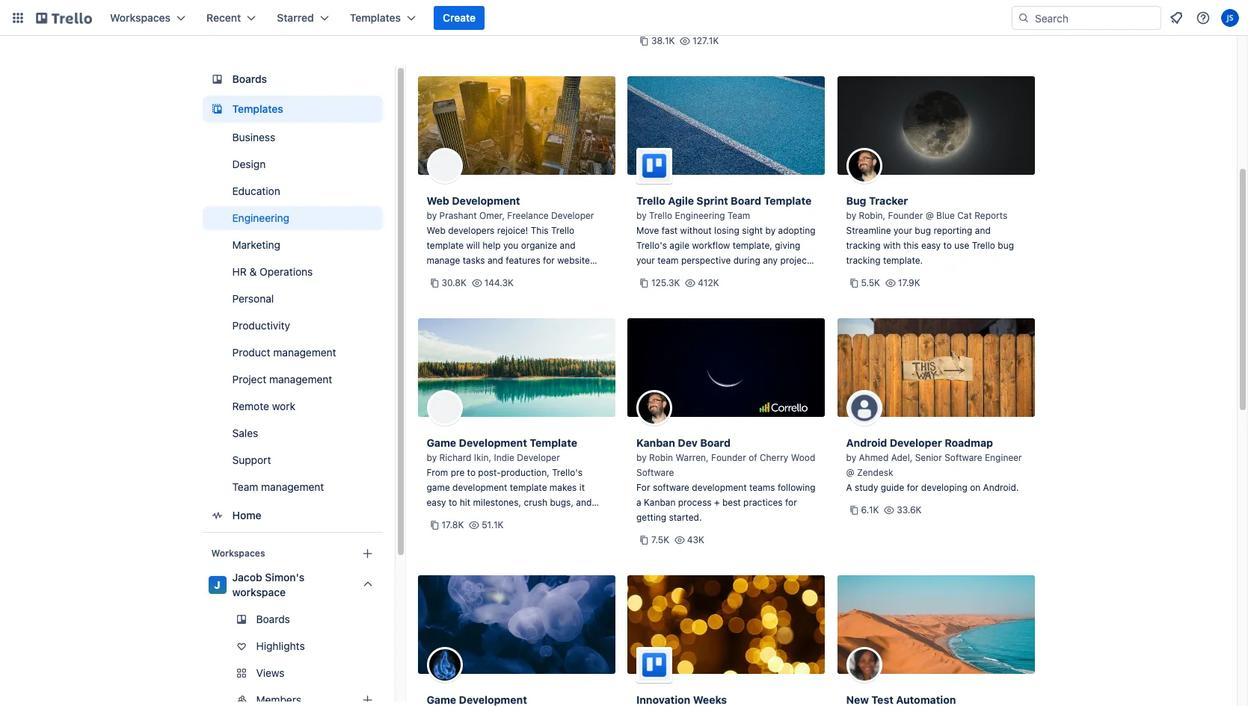 Task type: vqa. For each thing, say whether or not it's contained in the screenshot.
the
no



Task type: locate. For each thing, give the bounding box(es) containing it.
team down 'support'
[[232, 481, 258, 494]]

template down the production,
[[510, 482, 547, 494]]

tracking up 5.5k
[[846, 255, 881, 266]]

of
[[749, 453, 757, 464]]

open information menu image
[[1196, 10, 1211, 25]]

template inside trello agile sprint board template by trello engineering team move fast without losing sight by adopting trello's agile workflow template, giving your team perspective during any project management situation.
[[764, 194, 812, 207]]

0 vertical spatial a
[[637, 497, 642, 509]]

1 horizontal spatial your
[[637, 255, 655, 266]]

0 horizontal spatial easy
[[427, 497, 446, 509]]

marketing link
[[202, 233, 383, 257]]

management down "team"
[[637, 270, 692, 281]]

development down the post-
[[453, 482, 508, 494]]

easy down game
[[427, 497, 446, 509]]

developer up the production,
[[517, 453, 560, 464]]

trello's inside trello agile sprint board template by trello engineering team move fast without losing sight by adopting trello's agile workflow template, giving your team perspective during any project management situation.
[[637, 240, 667, 251]]

started.
[[669, 512, 702, 524]]

kanban
[[637, 437, 675, 450], [644, 497, 676, 509]]

trello left 'agile'
[[637, 194, 666, 207]]

0 vertical spatial team
[[728, 210, 750, 221]]

1 horizontal spatial templates
[[350, 11, 401, 24]]

product
[[232, 346, 270, 359]]

search image
[[1018, 12, 1030, 24]]

trello right use
[[972, 240, 996, 251]]

by down bug
[[846, 210, 857, 221]]

milestones,
[[473, 497, 521, 509]]

kanban up getting
[[644, 497, 676, 509]]

1 vertical spatial trello's
[[552, 468, 583, 479]]

125.3k
[[652, 278, 680, 289]]

2 vertical spatial developer
[[517, 453, 560, 464]]

game
[[427, 482, 450, 494]]

by right sight
[[766, 225, 776, 236]]

operations
[[260, 266, 313, 278]]

0 vertical spatial web
[[427, 194, 449, 207]]

0 vertical spatial your
[[894, 225, 913, 236]]

boards link up templates link
[[202, 66, 383, 93]]

founder inside kanban dev board by robin warren, founder of cherry wood software for software development teams following a kanban process + best practices for getting started.
[[711, 453, 746, 464]]

0 vertical spatial boards
[[232, 73, 267, 85]]

development inside web development by prashant omer, freelance developer web developers rejoice! this trello template will help you organize and manage tasks and features for website development and other projects.
[[427, 270, 482, 281]]

tracking down streamline
[[846, 240, 881, 251]]

study
[[855, 482, 879, 494]]

0 horizontal spatial a
[[463, 512, 468, 524]]

@ inside android developer roadmap by ahmed adel, senior software engineer @ zendesk a study guide for developing on android.
[[846, 468, 855, 479]]

0 vertical spatial developer
[[551, 210, 594, 221]]

situation.
[[694, 270, 733, 281]]

1 vertical spatial tracking
[[846, 255, 881, 266]]

streamline
[[846, 225, 891, 236]]

bugs,
[[550, 497, 574, 509]]

0 horizontal spatial your
[[538, 512, 557, 524]]

for right guide
[[907, 482, 919, 494]]

trello's down move
[[637, 240, 667, 251]]

board inside trello agile sprint board template by trello engineering team move fast without losing sight by adopting trello's agile workflow template, giving your team perspective during any project management situation.
[[731, 194, 762, 207]]

1 horizontal spatial software
[[945, 453, 983, 464]]

2 boards link from the top
[[202, 608, 383, 632]]

forward image
[[380, 665, 398, 683], [380, 692, 398, 707]]

0 vertical spatial templates
[[350, 11, 401, 24]]

1 horizontal spatial to
[[467, 468, 476, 479]]

1 horizontal spatial engineering
[[675, 210, 725, 221]]

bug
[[846, 194, 867, 207]]

team up losing
[[728, 210, 750, 221]]

software down robin
[[637, 468, 674, 479]]

2 vertical spatial to
[[449, 497, 457, 509]]

fast
[[662, 225, 678, 236]]

engineering up without
[[675, 210, 725, 221]]

create a workspace image
[[359, 545, 377, 563]]

engineering up marketing
[[232, 212, 289, 224]]

home link
[[202, 503, 383, 530]]

by down android
[[846, 453, 857, 464]]

1 vertical spatial software
[[637, 468, 674, 479]]

1 vertical spatial to
[[467, 468, 476, 479]]

and down it
[[576, 497, 592, 509]]

board image
[[208, 70, 226, 88]]

0 horizontal spatial bug
[[915, 225, 931, 236]]

management for product management
[[273, 346, 336, 359]]

development
[[452, 194, 520, 207], [459, 437, 527, 450]]

trello's inside game development template by richard ikin, indie developer from pre to post-production, trello's game development template makes it easy to hit milestones, crush bugs, and develop a release plan for your indie game.
[[552, 468, 583, 479]]

tracking
[[846, 240, 881, 251], [846, 255, 881, 266]]

software inside kanban dev board by robin warren, founder of cherry wood software for software development teams following a kanban process + best practices for getting started.
[[637, 468, 674, 479]]

templates up business in the left top of the page
[[232, 102, 283, 115]]

0 horizontal spatial to
[[449, 497, 457, 509]]

1 vertical spatial @
[[846, 468, 855, 479]]

for down following
[[785, 497, 797, 509]]

2 horizontal spatial your
[[894, 225, 913, 236]]

5.5k
[[861, 278, 880, 289]]

0 vertical spatial bug
[[915, 225, 931, 236]]

on
[[970, 482, 981, 494]]

board
[[731, 194, 762, 207], [700, 437, 731, 450]]

1 forward image from the top
[[380, 665, 398, 683]]

0 vertical spatial to
[[944, 240, 952, 251]]

productivity link
[[202, 314, 383, 338]]

senior
[[915, 453, 942, 464]]

cat
[[958, 210, 972, 221]]

1 vertical spatial template
[[510, 482, 547, 494]]

1 horizontal spatial bug
[[998, 240, 1014, 251]]

template up the production,
[[530, 437, 578, 450]]

management down support link
[[261, 481, 324, 494]]

product management
[[232, 346, 336, 359]]

2 forward image from the top
[[380, 692, 398, 707]]

post-
[[478, 468, 501, 479]]

sales
[[232, 427, 258, 440]]

2 horizontal spatial to
[[944, 240, 952, 251]]

engineer
[[985, 453, 1022, 464]]

1 vertical spatial workspaces
[[211, 548, 265, 560]]

workspace
[[232, 586, 286, 599]]

software down roadmap
[[945, 453, 983, 464]]

a down for
[[637, 497, 642, 509]]

0 horizontal spatial founder
[[711, 453, 746, 464]]

template,
[[733, 240, 773, 251]]

1 horizontal spatial template
[[764, 194, 812, 207]]

0 vertical spatial founder
[[888, 210, 923, 221]]

bug down reports
[[998, 240, 1014, 251]]

development up "omer," on the left top of the page
[[452, 194, 520, 207]]

0 vertical spatial development
[[452, 194, 520, 207]]

38.1k
[[652, 35, 675, 46]]

web
[[427, 194, 449, 207], [427, 225, 446, 236]]

ahmed
[[859, 453, 889, 464]]

127.1k
[[693, 35, 719, 46]]

easy right this
[[922, 240, 941, 251]]

to left use
[[944, 240, 952, 251]]

sprint
[[697, 194, 728, 207]]

support
[[232, 454, 271, 467]]

1 vertical spatial a
[[463, 512, 468, 524]]

your inside bug tracker by robin, founder @ blue cat reports streamline your bug reporting and tracking with this easy to use trello bug tracking template.
[[894, 225, 913, 236]]

0 vertical spatial easy
[[922, 240, 941, 251]]

0 vertical spatial software
[[945, 453, 983, 464]]

views
[[256, 667, 285, 680]]

1 horizontal spatial team
[[728, 210, 750, 221]]

organize
[[521, 240, 557, 251]]

144.3k
[[484, 278, 514, 289]]

and
[[975, 225, 991, 236], [560, 240, 576, 251], [488, 255, 503, 266], [484, 270, 500, 281], [576, 497, 592, 509]]

1 vertical spatial forward image
[[380, 692, 398, 707]]

and down reports
[[975, 225, 991, 236]]

1 horizontal spatial template
[[510, 482, 547, 494]]

trello engineering team image
[[637, 148, 672, 184], [637, 648, 672, 684]]

alt f4 image
[[427, 648, 463, 684]]

dev
[[678, 437, 698, 450]]

0 vertical spatial trello engineering team image
[[637, 148, 672, 184]]

template inside web development by prashant omer, freelance developer web developers rejoice! this trello template will help you organize and manage tasks and features for website development and other projects.
[[427, 240, 464, 251]]

jacob simon's workspace
[[232, 571, 305, 599]]

0 vertical spatial @
[[926, 210, 934, 221]]

board up warren,
[[700, 437, 731, 450]]

1 vertical spatial board
[[700, 437, 731, 450]]

for inside web development by prashant omer, freelance developer web developers rejoice! this trello template will help you organize and manage tasks and features for website development and other projects.
[[543, 255, 555, 266]]

boards link for home
[[202, 66, 383, 93]]

@ up a at the right of the page
[[846, 468, 855, 479]]

and left other
[[484, 270, 500, 281]]

adel,
[[891, 453, 913, 464]]

manage
[[427, 255, 460, 266]]

43k
[[687, 535, 705, 546]]

add image
[[359, 692, 377, 707]]

features
[[506, 255, 541, 266]]

1 horizontal spatial trello's
[[637, 240, 667, 251]]

trello right this
[[551, 225, 575, 236]]

by up from
[[427, 453, 437, 464]]

use
[[955, 240, 970, 251]]

developers
[[448, 225, 495, 236]]

prashant
[[439, 210, 477, 221]]

1 vertical spatial development
[[459, 437, 527, 450]]

bug
[[915, 225, 931, 236], [998, 240, 1014, 251]]

your inside game development template by richard ikin, indie developer from pre to post-production, trello's game development template makes it easy to hit milestones, crush bugs, and develop a release plan for your indie game.
[[538, 512, 557, 524]]

richard
[[439, 453, 472, 464]]

kanban up robin
[[637, 437, 675, 450]]

website
[[557, 255, 590, 266]]

board up sight
[[731, 194, 762, 207]]

to right "pre"
[[467, 468, 476, 479]]

indie
[[559, 512, 580, 524]]

0 horizontal spatial team
[[232, 481, 258, 494]]

0 horizontal spatial workspaces
[[110, 11, 171, 24]]

business link
[[202, 126, 383, 150]]

0 horizontal spatial template
[[530, 437, 578, 450]]

trello's up makes at the left of page
[[552, 468, 583, 479]]

1 horizontal spatial workspaces
[[211, 548, 265, 560]]

development inside game development template by richard ikin, indie developer from pre to post-production, trello's game development template makes it easy to hit milestones, crush bugs, and develop a release plan for your indie game.
[[453, 482, 508, 494]]

android.
[[983, 482, 1019, 494]]

1 boards link from the top
[[202, 66, 383, 93]]

forward image left 'alt f4' icon
[[380, 665, 398, 683]]

bug up this
[[915, 225, 931, 236]]

1 horizontal spatial @
[[926, 210, 934, 221]]

home image
[[208, 507, 226, 525]]

trello inside web development by prashant omer, freelance developer web developers rejoice! this trello template will help you organize and manage tasks and features for website development and other projects.
[[551, 225, 575, 236]]

your down crush
[[538, 512, 557, 524]]

template inside game development template by richard ikin, indie developer from pre to post-production, trello's game development template makes it easy to hit milestones, crush bugs, and develop a release plan for your indie game.
[[510, 482, 547, 494]]

0 vertical spatial template
[[764, 194, 812, 207]]

1 horizontal spatial easy
[[922, 240, 941, 251]]

1 tracking from the top
[[846, 240, 881, 251]]

for up projects.
[[543, 255, 555, 266]]

developer right freelance at the left of page
[[551, 210, 594, 221]]

1 vertical spatial trello engineering team image
[[637, 648, 672, 684]]

web up prashant
[[427, 194, 449, 207]]

templates
[[350, 11, 401, 24], [232, 102, 283, 115]]

to left hit
[[449, 497, 457, 509]]

your left "team"
[[637, 255, 655, 266]]

management down product management link
[[269, 373, 332, 386]]

founder left of
[[711, 453, 746, 464]]

1 vertical spatial team
[[232, 481, 258, 494]]

management down productivity link
[[273, 346, 336, 359]]

development up ikin,
[[459, 437, 527, 450]]

forward image right add image
[[380, 692, 398, 707]]

a down hit
[[463, 512, 468, 524]]

your up this
[[894, 225, 913, 236]]

remote work link
[[202, 395, 383, 419]]

1 horizontal spatial founder
[[888, 210, 923, 221]]

for down crush
[[524, 512, 536, 524]]

highlights
[[256, 640, 305, 653]]

@
[[926, 210, 934, 221], [846, 468, 855, 479]]

0 horizontal spatial @
[[846, 468, 855, 479]]

boards right board icon
[[232, 73, 267, 85]]

template up adopting
[[764, 194, 812, 207]]

boards for home
[[232, 73, 267, 85]]

founder down "tracker"
[[888, 210, 923, 221]]

1 vertical spatial boards link
[[202, 608, 383, 632]]

1 vertical spatial boards
[[256, 613, 290, 626]]

0 vertical spatial workspaces
[[110, 11, 171, 24]]

other
[[502, 270, 525, 281]]

development inside game development template by richard ikin, indie developer from pre to post-production, trello's game development template makes it easy to hit milestones, crush bugs, and develop a release plan for your indie game.
[[459, 437, 527, 450]]

1 horizontal spatial a
[[637, 497, 642, 509]]

developer up senior
[[890, 437, 942, 450]]

web down prashant
[[427, 225, 446, 236]]

0 vertical spatial boards link
[[202, 66, 383, 93]]

2 vertical spatial your
[[538, 512, 557, 524]]

ikin,
[[474, 453, 492, 464]]

engineering inside trello agile sprint board template by trello engineering team move fast without losing sight by adopting trello's agile workflow template, giving your team perspective during any project management situation.
[[675, 210, 725, 221]]

software
[[945, 453, 983, 464], [637, 468, 674, 479]]

0 vertical spatial template
[[427, 240, 464, 251]]

it
[[579, 482, 585, 494]]

1 vertical spatial easy
[[427, 497, 446, 509]]

development inside kanban dev board by robin warren, founder of cherry wood software for software development teams following a kanban process + best practices for getting started.
[[692, 482, 747, 494]]

development
[[427, 270, 482, 281], [453, 482, 508, 494], [692, 482, 747, 494]]

reports
[[975, 210, 1008, 221]]

1 vertical spatial templates
[[232, 102, 283, 115]]

0 horizontal spatial software
[[637, 468, 674, 479]]

templates right starred dropdown button
[[350, 11, 401, 24]]

wood
[[791, 453, 816, 464]]

0 vertical spatial board
[[731, 194, 762, 207]]

boards link for views
[[202, 608, 383, 632]]

freelance
[[507, 210, 549, 221]]

1 vertical spatial developer
[[890, 437, 942, 450]]

management
[[637, 270, 692, 281], [273, 346, 336, 359], [269, 373, 332, 386], [261, 481, 324, 494]]

team inside 'team management' link
[[232, 481, 258, 494]]

@ left blue
[[926, 210, 934, 221]]

boards for views
[[256, 613, 290, 626]]

0 vertical spatial trello's
[[637, 240, 667, 251]]

getting
[[637, 512, 667, 524]]

development inside web development by prashant omer, freelance developer web developers rejoice! this trello template will help you organize and manage tasks and features for website development and other projects.
[[452, 194, 520, 207]]

0 vertical spatial tracking
[[846, 240, 881, 251]]

workspaces button
[[101, 6, 195, 30]]

for inside game development template by richard ikin, indie developer from pre to post-production, trello's game development template makes it easy to hit milestones, crush bugs, and develop a release plan for your indie game.
[[524, 512, 536, 524]]

0 vertical spatial forward image
[[380, 665, 398, 683]]

1 trello engineering team image from the top
[[637, 148, 672, 184]]

recent
[[206, 11, 241, 24]]

1 vertical spatial founder
[[711, 453, 746, 464]]

1 vertical spatial web
[[427, 225, 446, 236]]

following
[[778, 482, 816, 494]]

1 vertical spatial template
[[530, 437, 578, 450]]

founder
[[888, 210, 923, 221], [711, 453, 746, 464]]

jacob simon (jacobsimon16) image
[[1222, 9, 1239, 27]]

hr & operations
[[232, 266, 313, 278]]

2 tracking from the top
[[846, 255, 881, 266]]

template inside game development template by richard ikin, indie developer from pre to post-production, trello's game development template makes it easy to hit milestones, crush bugs, and develop a release plan for your indie game.
[[530, 437, 578, 450]]

boards up highlights
[[256, 613, 290, 626]]

0 horizontal spatial template
[[427, 240, 464, 251]]

development up +
[[692, 482, 747, 494]]

development down manage
[[427, 270, 482, 281]]

0 horizontal spatial templates
[[232, 102, 283, 115]]

indie
[[494, 453, 515, 464]]

easy inside game development template by richard ikin, indie developer from pre to post-production, trello's game development template makes it easy to hit milestones, crush bugs, and develop a release plan for your indie game.
[[427, 497, 446, 509]]

template
[[764, 194, 812, 207], [530, 437, 578, 450]]

by left robin
[[637, 453, 647, 464]]

boards link up highlights link
[[202, 608, 383, 632]]

by left prashant
[[427, 210, 437, 221]]

template up manage
[[427, 240, 464, 251]]

1 vertical spatial your
[[637, 255, 655, 266]]

a inside kanban dev board by robin warren, founder of cherry wood software for software development teams following a kanban process + best practices for getting started.
[[637, 497, 642, 509]]

easy inside bug tracker by robin, founder @ blue cat reports streamline your bug reporting and tracking with this easy to use trello bug tracking template.
[[922, 240, 941, 251]]

0 horizontal spatial trello's
[[552, 468, 583, 479]]



Task type: describe. For each thing, give the bounding box(es) containing it.
a
[[846, 482, 852, 494]]

+
[[714, 497, 720, 509]]

0 horizontal spatial engineering
[[232, 212, 289, 224]]

cherry
[[760, 453, 789, 464]]

your inside trello agile sprint board template by trello engineering team move fast without losing sight by adopting trello's agile workflow template, giving your team perspective during any project management situation.
[[637, 255, 655, 266]]

development for web
[[452, 194, 520, 207]]

by up move
[[637, 210, 647, 221]]

founder inside bug tracker by robin, founder @ blue cat reports streamline your bug reporting and tracking with this easy to use trello bug tracking template.
[[888, 210, 923, 221]]

from
[[427, 468, 448, 479]]

views link
[[202, 662, 398, 686]]

game.
[[427, 527, 453, 539]]

33.6k
[[897, 505, 922, 516]]

and inside bug tracker by robin, founder @ blue cat reports streamline your bug reporting and tracking with this easy to use trello bug tracking template.
[[975, 225, 991, 236]]

hr & operations link
[[202, 260, 383, 284]]

robin, founder @ blue cat reports image
[[846, 148, 882, 184]]

developer inside game development template by richard ikin, indie developer from pre to post-production, trello's game development template makes it easy to hit milestones, crush bugs, and develop a release plan for your indie game.
[[517, 453, 560, 464]]

robin,
[[859, 210, 886, 221]]

developing
[[921, 482, 968, 494]]

0 vertical spatial kanban
[[637, 437, 675, 450]]

during
[[734, 255, 761, 266]]

workflow
[[692, 240, 730, 251]]

board inside kanban dev board by robin warren, founder of cherry wood software for software development teams following a kanban process + best practices for getting started.
[[700, 437, 731, 450]]

remote
[[232, 400, 269, 413]]

design link
[[202, 153, 383, 177]]

6.1k
[[861, 505, 879, 516]]

sales link
[[202, 422, 383, 446]]

jacob
[[232, 571, 262, 584]]

template.
[[883, 255, 923, 266]]

team inside trello agile sprint board template by trello engineering team move fast without losing sight by adopting trello's agile workflow template, giving your team perspective during any project management situation.
[[728, 210, 750, 221]]

education
[[232, 185, 280, 197]]

1 web from the top
[[427, 194, 449, 207]]

work
[[272, 400, 295, 413]]

without
[[680, 225, 712, 236]]

1 vertical spatial kanban
[[644, 497, 676, 509]]

makes
[[550, 482, 577, 494]]

development for game
[[459, 437, 527, 450]]

agile
[[670, 240, 690, 251]]

templates inside dropdown button
[[350, 11, 401, 24]]

management for team management
[[261, 481, 324, 494]]

rejoice!
[[497, 225, 528, 236]]

guide
[[881, 482, 905, 494]]

7.5k
[[652, 535, 670, 546]]

starred button
[[268, 6, 338, 30]]

hit
[[460, 497, 471, 509]]

software inside android developer roadmap by ahmed adel, senior software engineer @ zendesk a study guide for developing on android.
[[945, 453, 983, 464]]

0 notifications image
[[1168, 9, 1186, 27]]

monica, mlproductions llc, owner image
[[846, 648, 882, 684]]

back to home image
[[36, 6, 92, 30]]

Search field
[[1030, 7, 1161, 29]]

practices
[[744, 497, 783, 509]]

warren,
[[676, 453, 709, 464]]

robin
[[649, 453, 673, 464]]

personal
[[232, 292, 274, 305]]

design
[[232, 158, 266, 171]]

developer inside android developer roadmap by ahmed adel, senior software engineer @ zendesk a study guide for developing on android.
[[890, 437, 942, 450]]

j
[[214, 579, 220, 592]]

recent button
[[198, 6, 265, 30]]

pre
[[451, 468, 465, 479]]

@ inside bug tracker by robin, founder @ blue cat reports streamline your bug reporting and tracking with this easy to use trello bug tracking template.
[[926, 210, 934, 221]]

develop
[[427, 512, 460, 524]]

management for project management
[[269, 373, 332, 386]]

game
[[427, 437, 456, 450]]

robin warren, founder of cherry wood software image
[[637, 390, 672, 426]]

for
[[637, 482, 650, 494]]

template board image
[[208, 100, 226, 118]]

tasks
[[463, 255, 485, 266]]

to inside bug tracker by robin, founder @ blue cat reports streamline your bug reporting and tracking with this easy to use trello bug tracking template.
[[944, 240, 952, 251]]

developer inside web development by prashant omer, freelance developer web developers rejoice! this trello template will help you organize and manage tasks and features for website development and other projects.
[[551, 210, 594, 221]]

team
[[658, 255, 679, 266]]

remote work
[[232, 400, 295, 413]]

game development template by richard ikin, indie developer from pre to post-production, trello's game development template makes it easy to hit milestones, crush bugs, and develop a release plan for your indie game.
[[427, 437, 592, 539]]

forward image inside views "link"
[[380, 665, 398, 683]]

&
[[249, 266, 257, 278]]

create button
[[434, 6, 485, 30]]

team management
[[232, 481, 324, 494]]

trello up fast
[[649, 210, 673, 221]]

marketing
[[232, 239, 280, 251]]

reporting
[[934, 225, 973, 236]]

templates link
[[202, 96, 383, 123]]

a inside game development template by richard ikin, indie developer from pre to post-production, trello's game development template makes it easy to hit milestones, crush bugs, and develop a release plan for your indie game.
[[463, 512, 468, 524]]

personal link
[[202, 287, 383, 311]]

2 trello engineering team image from the top
[[637, 648, 672, 684]]

by inside web development by prashant omer, freelance developer web developers rejoice! this trello template will help you organize and manage tasks and features for website development and other projects.
[[427, 210, 437, 221]]

product management link
[[202, 341, 383, 365]]

sight
[[742, 225, 763, 236]]

software
[[653, 482, 690, 494]]

omer,
[[480, 210, 505, 221]]

and up website
[[560, 240, 576, 251]]

2 web from the top
[[427, 225, 446, 236]]

1 vertical spatial bug
[[998, 240, 1014, 251]]

prashant omer, freelance developer image
[[427, 148, 463, 184]]

by inside game development template by richard ikin, indie developer from pre to post-production, trello's game development template makes it easy to hit milestones, crush bugs, and develop a release plan for your indie game.
[[427, 453, 437, 464]]

management inside trello agile sprint board template by trello engineering team move fast without losing sight by adopting trello's agile workflow template, giving your team perspective during any project management situation.
[[637, 270, 692, 281]]

support link
[[202, 449, 383, 473]]

and inside game development template by richard ikin, indie developer from pre to post-production, trello's game development template makes it easy to hit milestones, crush bugs, and develop a release plan for your indie game.
[[576, 497, 592, 509]]

for inside kanban dev board by robin warren, founder of cherry wood software for software development teams following a kanban process + best practices for getting started.
[[785, 497, 797, 509]]

primary element
[[0, 0, 1248, 36]]

tracker
[[869, 194, 908, 207]]

by inside android developer roadmap by ahmed adel, senior software engineer @ zendesk a study guide for developing on android.
[[846, 453, 857, 464]]

simon's
[[265, 571, 305, 584]]

blue
[[937, 210, 955, 221]]

highlights link
[[202, 635, 383, 659]]

will
[[466, 240, 480, 251]]

projects.
[[527, 270, 564, 281]]

workspaces inside popup button
[[110, 11, 171, 24]]

trello inside bug tracker by robin, founder @ blue cat reports streamline your bug reporting and tracking with this easy to use trello bug tracking template.
[[972, 240, 996, 251]]

best
[[723, 497, 741, 509]]

release
[[470, 512, 501, 524]]

412k
[[698, 278, 719, 289]]

ahmed adel, senior software engineer @ zendesk image
[[846, 390, 882, 426]]

51.1k
[[482, 520, 504, 531]]

move
[[637, 225, 659, 236]]

30.8k
[[442, 278, 467, 289]]

android
[[846, 437, 887, 450]]

for inside android developer roadmap by ahmed adel, senior software engineer @ zendesk a study guide for developing on android.
[[907, 482, 919, 494]]

help
[[483, 240, 501, 251]]

templates button
[[341, 6, 425, 30]]

richard ikin, indie developer image
[[427, 390, 463, 426]]

and down the help
[[488, 255, 503, 266]]

education link
[[202, 180, 383, 203]]

project management
[[232, 373, 332, 386]]

teams
[[750, 482, 775, 494]]

agile
[[668, 194, 694, 207]]

by inside bug tracker by robin, founder @ blue cat reports streamline your bug reporting and tracking with this easy to use trello bug tracking template.
[[846, 210, 857, 221]]

by inside kanban dev board by robin warren, founder of cherry wood software for software development teams following a kanban process + best practices for getting started.
[[637, 453, 647, 464]]



